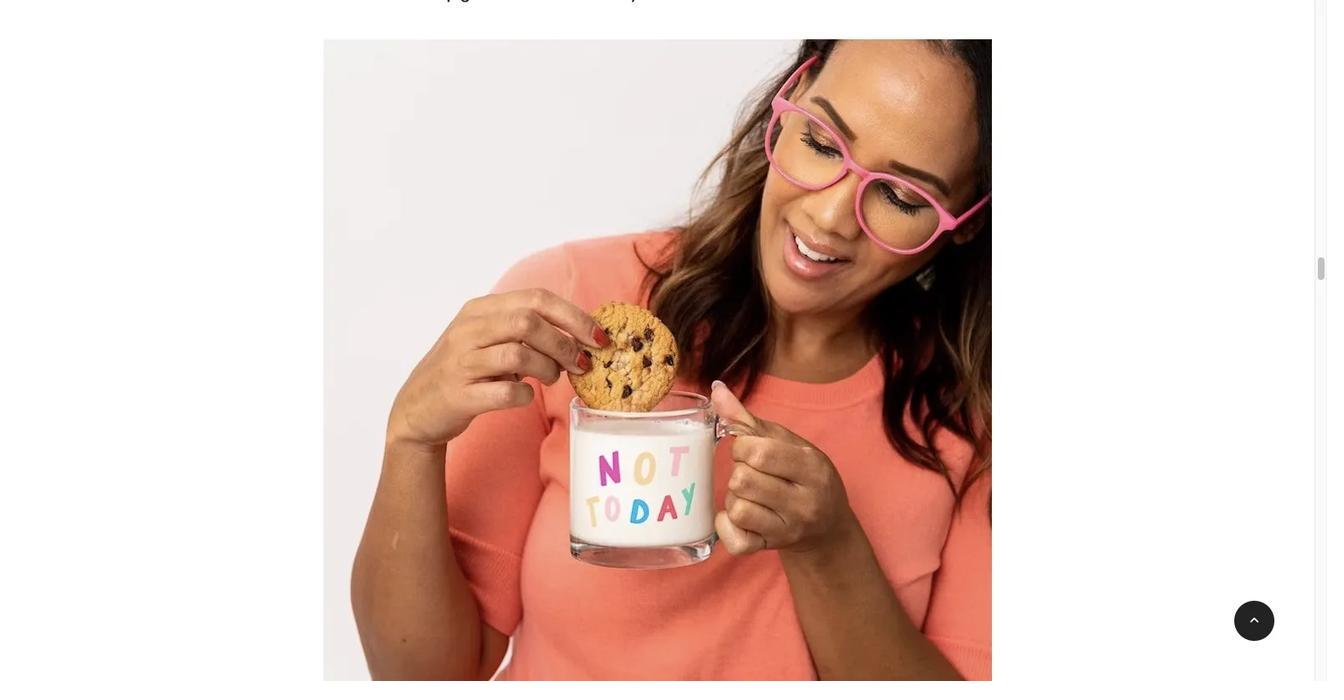 Task type: locate. For each thing, give the bounding box(es) containing it.
funny coffee mug for white elephant gift exchange image
[[323, 29, 992, 681]]



Task type: vqa. For each thing, say whether or not it's contained in the screenshot.
Search for anything text field
no



